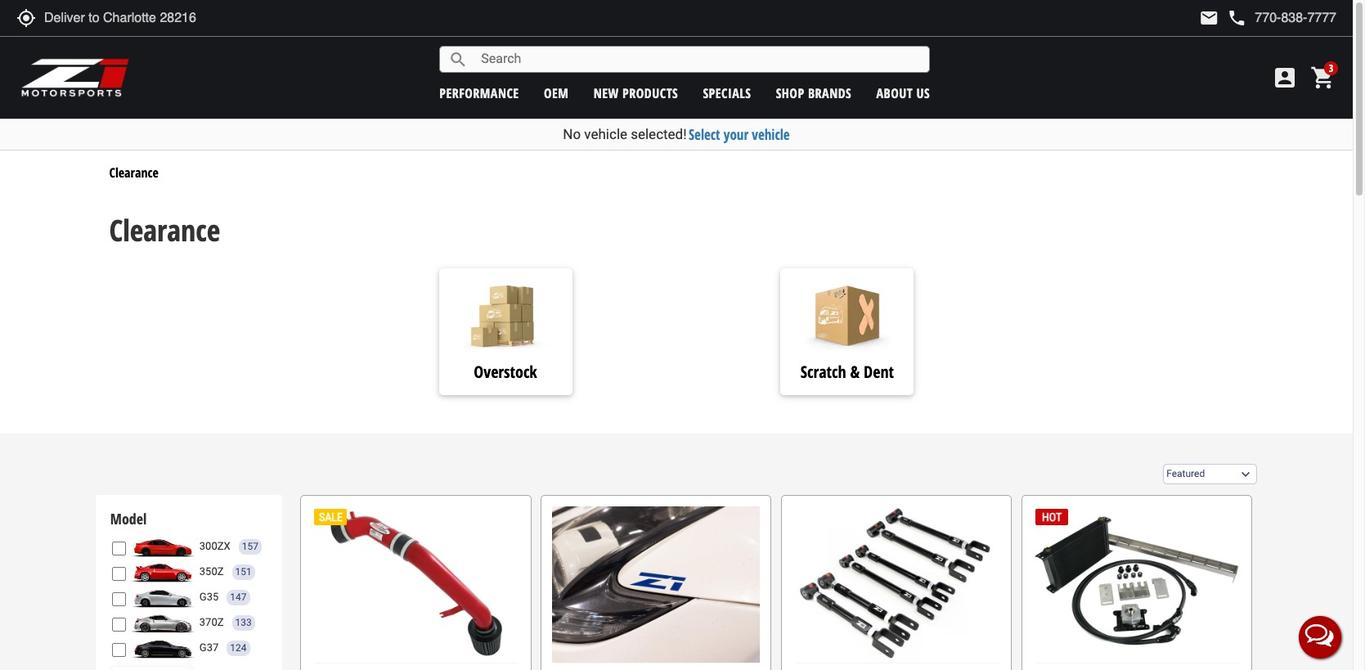 Task type: describe. For each thing, give the bounding box(es) containing it.
oem
[[544, 84, 569, 102]]

Search search field
[[468, 47, 930, 72]]

new products
[[594, 84, 679, 102]]

model
[[110, 509, 147, 529]]

157
[[242, 541, 258, 552]]

mail
[[1200, 8, 1220, 28]]

nissan 350z z33 2003 2004 2005 2006 2007 2008 2009 vq35de 3.5l revup rev up vq35hr nismo z1 motorsports image
[[130, 562, 195, 583]]

shop
[[776, 84, 805, 102]]

mail link
[[1200, 8, 1220, 28]]

oem link
[[544, 84, 569, 102]]

about us
[[877, 84, 931, 102]]

2 clearance from the top
[[109, 211, 220, 251]]

shop brands
[[776, 84, 852, 102]]

clearance link
[[109, 164, 159, 182]]

g35
[[200, 591, 219, 603]]

select your vehicle link
[[689, 125, 790, 144]]

selected!
[[631, 126, 687, 142]]

vehicle inside the no vehicle selected! select your vehicle
[[585, 126, 628, 142]]

phone
[[1228, 8, 1247, 28]]

z1 motorsports logo image
[[20, 57, 131, 98]]

products
[[623, 84, 679, 102]]

shop brands link
[[776, 84, 852, 102]]

shopping_cart
[[1311, 65, 1337, 91]]

brands
[[809, 84, 852, 102]]

no vehicle selected! select your vehicle
[[563, 125, 790, 144]]

300zx
[[200, 540, 230, 552]]

specials link
[[703, 84, 752, 102]]

nissan 300zx z32 1990 1991 1992 1993 1994 1995 1996 vg30dett vg30de twin turbo non turbo z1 motorsports image
[[130, 536, 195, 557]]

new products link
[[594, 84, 679, 102]]

phone link
[[1228, 8, 1337, 28]]

1 horizontal spatial vehicle
[[752, 125, 790, 144]]

124
[[230, 642, 247, 654]]

my_location
[[16, 8, 36, 28]]

shopping_cart link
[[1307, 65, 1337, 91]]

select
[[689, 125, 721, 144]]

dent
[[864, 361, 895, 383]]

1 clearance from the top
[[109, 164, 159, 182]]

infiniti g35 coupe sedan v35 v36 skyline 2003 2004 2005 2006 2007 2008 3.5l vq35de revup rev up vq35hr z1 motorsports image
[[130, 587, 195, 608]]



Task type: locate. For each thing, give the bounding box(es) containing it.
about us link
[[877, 84, 931, 102]]

about
[[877, 84, 913, 102]]

vehicle right no
[[585, 126, 628, 142]]

performance
[[440, 84, 519, 102]]

clearance
[[109, 164, 159, 182], [109, 211, 220, 251]]

147
[[230, 591, 247, 603]]

vehicle right your
[[752, 125, 790, 144]]

account_box link
[[1268, 65, 1303, 91]]

1 vertical spatial clearance
[[109, 211, 220, 251]]

search
[[449, 50, 468, 69]]

&
[[851, 361, 860, 383]]

scratch & dent link
[[781, 361, 914, 383]]

overstock link
[[439, 361, 572, 383]]

performance link
[[440, 84, 519, 102]]

mail phone
[[1200, 8, 1247, 28]]

scratch
[[801, 361, 847, 383]]

0 vertical spatial clearance
[[109, 164, 159, 182]]

133
[[235, 617, 252, 628]]

None checkbox
[[112, 541, 126, 555], [112, 567, 126, 581], [112, 618, 126, 632], [112, 541, 126, 555], [112, 567, 126, 581], [112, 618, 126, 632]]

370z
[[200, 616, 224, 628]]

vehicle
[[752, 125, 790, 144], [585, 126, 628, 142]]

scratch & dent
[[801, 361, 895, 383]]

account_box
[[1273, 65, 1299, 91]]

nissan 370z z34 2009 2010 2011 2012 2013 2014 2015 2016 2017 2018 2019 3.7l vq37vhr vhr nismo z1 motorsports image
[[130, 612, 195, 634]]

None checkbox
[[112, 592, 126, 606], [112, 643, 126, 657], [112, 592, 126, 606], [112, 643, 126, 657]]

350z
[[200, 565, 224, 578]]

us
[[917, 84, 931, 102]]

g37
[[200, 642, 219, 654]]

0 horizontal spatial vehicle
[[585, 126, 628, 142]]

151
[[235, 566, 252, 577]]

new
[[594, 84, 619, 102]]

overstock
[[474, 361, 537, 383]]

specials
[[703, 84, 752, 102]]

infiniti g37 coupe sedan convertible v36 cv36 hv36 skyline 2008 2009 2010 2011 2012 2013 3.7l vq37vhr z1 motorsports image
[[130, 638, 195, 659]]

no
[[563, 126, 581, 142]]

your
[[724, 125, 749, 144]]



Task type: vqa. For each thing, say whether or not it's contained in the screenshot.
'About Us'
yes



